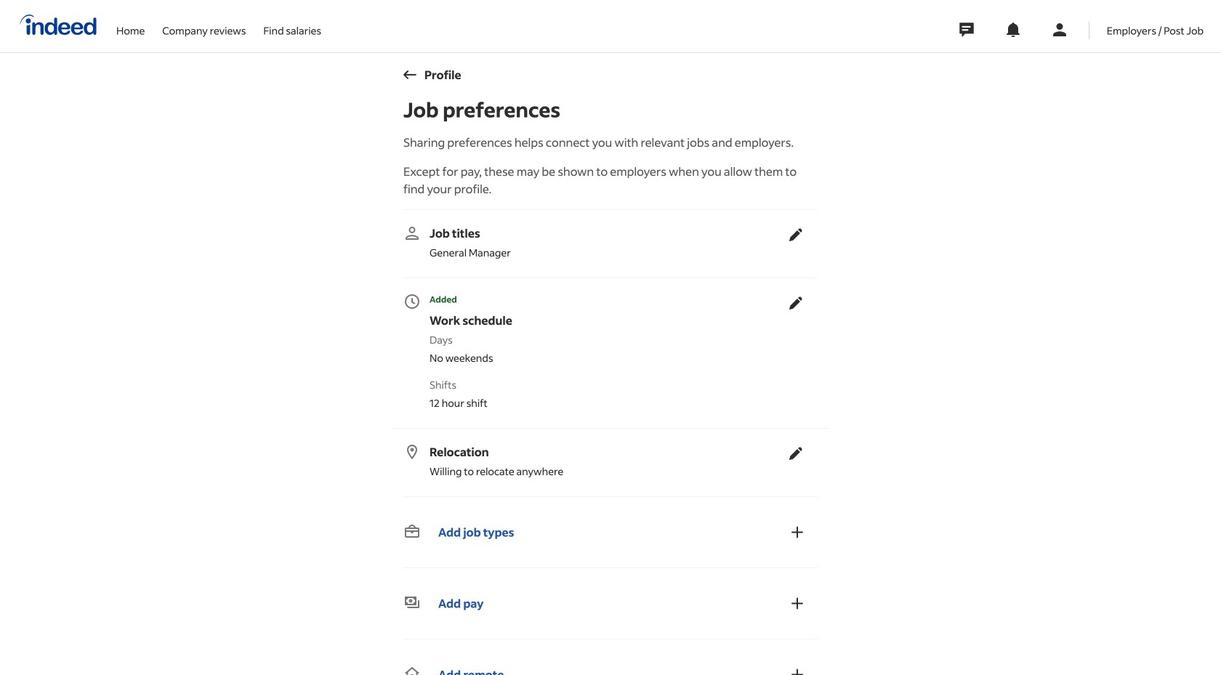 Task type: vqa. For each thing, say whether or not it's contained in the screenshot.
Relocation group
yes



Task type: locate. For each thing, give the bounding box(es) containing it.
relocation group
[[404, 438, 812, 485]]

alert
[[404, 293, 780, 306]]

work schedule group
[[404, 287, 812, 417]]



Task type: describe. For each thing, give the bounding box(es) containing it.
job titles group
[[404, 219, 812, 266]]

alert inside work schedule "group"
[[404, 293, 780, 306]]



